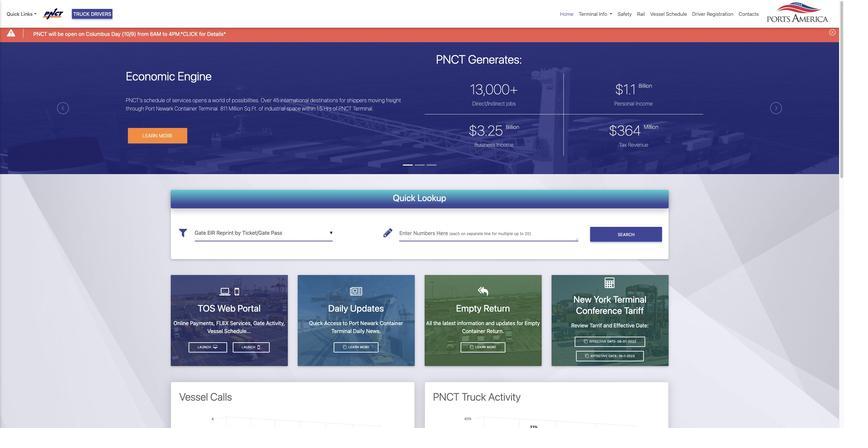 Task type: describe. For each thing, give the bounding box(es) containing it.
within
[[302, 106, 316, 112]]

learn for empty return
[[476, 346, 486, 349]]

of up 811
[[226, 97, 231, 103]]

conference
[[576, 305, 622, 316]]

from
[[138, 31, 149, 37]]

open
[[65, 31, 77, 37]]

jobs
[[506, 100, 516, 106]]

vessel schedule link
[[648, 8, 690, 20]]

date: for 01-
[[608, 340, 617, 344]]

1.5
[[317, 106, 323, 112]]

news.
[[366, 328, 381, 334]]

billion for $3.25
[[506, 124, 520, 130]]

terminal inside new york terminal conference tariff
[[613, 294, 647, 305]]

quick for quick lookup
[[393, 193, 416, 203]]

updates
[[350, 303, 384, 314]]

on for separate
[[461, 231, 466, 236]]

drivers
[[91, 11, 111, 17]]

tax
[[619, 142, 627, 148]]

separate
[[467, 231, 483, 236]]

schedule...
[[224, 328, 251, 334]]

quick for quick access to port newark container terminal daily news.
[[309, 320, 323, 326]]

quick links link
[[7, 10, 37, 18]]

on for columbus
[[78, 31, 84, 37]]

contacts link
[[736, 8, 762, 20]]

daily updates
[[328, 303, 384, 314]]

1 horizontal spatial terminal
[[579, 11, 598, 17]]

gate
[[254, 320, 265, 326]]

2023 for 01-
[[628, 340, 636, 344]]

vessel schedule
[[651, 11, 687, 17]]

$364
[[609, 122, 641, 138]]

learn inside learn more button
[[142, 133, 158, 139]]

effective for effective date: 10-1-2023
[[591, 354, 608, 358]]

desktop image
[[213, 345, 217, 349]]

of down over
[[259, 106, 263, 112]]

over
[[261, 97, 272, 103]]

driver registration
[[693, 11, 734, 17]]

pnct will be open on columbus day (10/9) from 6am to 4pm.*click for details*
[[33, 31, 226, 37]]

tos web portal
[[198, 303, 261, 314]]

welcome to port newmark container terminal image
[[0, 42, 840, 211]]

links
[[21, 11, 33, 17]]

activity
[[489, 391, 521, 403]]

tax revenue
[[619, 142, 649, 148]]

learn more for empty return
[[475, 346, 497, 349]]

pnct will be open on columbus day (10/9) from 6am to 4pm.*click for details* alert
[[0, 24, 840, 42]]

more for daily updates
[[360, 346, 370, 349]]

new
[[574, 294, 592, 305]]

information
[[457, 320, 485, 326]]

to for 20)
[[520, 231, 524, 236]]

mobile image
[[258, 345, 260, 350]]

search button
[[591, 227, 663, 242]]

business income
[[475, 142, 514, 148]]

enter
[[400, 230, 412, 236]]

contacts
[[739, 11, 759, 17]]

more inside button
[[159, 133, 173, 139]]

for inside enter numbers here (each on separate line for multiple up to 20)
[[492, 231, 497, 236]]

1 horizontal spatial truck
[[462, 391, 486, 403]]

to inside quick access to port newark container terminal daily news.
[[343, 320, 348, 326]]

learn more button
[[128, 128, 187, 143]]

home link
[[558, 8, 576, 20]]

(10/9)
[[122, 31, 136, 37]]

learn more link for return
[[461, 342, 506, 353]]

pnct for pnct will be open on columbus day (10/9) from 6am to 4pm.*click for details*
[[33, 31, 47, 37]]

learn more inside button
[[142, 133, 173, 139]]

million inside pnct's schedule of services opens a world of possibilities.                                 over 45 international destinations for shippers moving freight through port newark container terminal.                                 811 million sq.ft. of industrial space within 1.5 hrs of pnct terminal.
[[229, 106, 243, 112]]

daily inside quick access to port newark container terminal daily news.
[[353, 328, 365, 334]]

up
[[514, 231, 519, 236]]

13,000+
[[470, 81, 518, 97]]

$364 million
[[609, 122, 659, 138]]

possibilities.
[[232, 97, 260, 103]]

details*
[[207, 31, 226, 37]]

line
[[484, 231, 491, 236]]

45
[[273, 97, 279, 103]]

rail
[[638, 11, 645, 17]]

review tarrif and effective date:
[[572, 322, 649, 328]]

numbers
[[414, 230, 435, 236]]

to for 4pm.*click
[[163, 31, 167, 37]]

newark inside pnct's schedule of services opens a world of possibilities.                                 over 45 international destinations for shippers moving freight through port newark container terminal.                                 811 million sq.ft. of industrial space within 1.5 hrs of pnct terminal.
[[156, 106, 173, 112]]

pnct for pnct truck activity
[[433, 391, 460, 403]]

vessel for schedule
[[651, 11, 665, 17]]

date: for 1-
[[609, 354, 618, 358]]

port inside pnct's schedule of services opens a world of possibilities.                                 over 45 international destinations for shippers moving freight through port newark container terminal.                                 811 million sq.ft. of industrial space within 1.5 hrs of pnct terminal.
[[145, 106, 155, 112]]

quick links
[[7, 11, 33, 17]]

and inside all the latest information and updates for empty container return.
[[486, 320, 495, 326]]

6am
[[150, 31, 161, 37]]

4pm.*click
[[169, 31, 198, 37]]

updates
[[496, 320, 516, 326]]

access
[[324, 320, 342, 326]]

06-
[[618, 340, 623, 344]]

economic engine
[[126, 69, 212, 83]]

multiple
[[498, 231, 513, 236]]

online
[[174, 320, 189, 326]]

direct/indirect
[[473, 100, 505, 106]]

billion for $1.1
[[639, 83, 652, 89]]

shippers
[[347, 97, 367, 103]]

vessel for calls
[[179, 391, 208, 403]]

return.
[[487, 328, 504, 334]]

pnct's
[[126, 97, 143, 103]]

more for empty return
[[487, 346, 497, 349]]

lookup
[[418, 193, 447, 203]]

truck drivers
[[73, 11, 111, 17]]

economic
[[126, 69, 175, 83]]

day
[[111, 31, 121, 37]]

safety
[[618, 11, 632, 17]]

services,
[[230, 320, 252, 326]]

0 vertical spatial date:
[[636, 322, 649, 328]]

space
[[287, 106, 301, 112]]

york
[[594, 294, 611, 305]]

(each
[[450, 231, 460, 236]]

close image
[[830, 29, 836, 36]]

container inside quick access to port newark container terminal daily news.
[[380, 320, 403, 326]]

empty inside all the latest information and updates for empty container return.
[[525, 320, 540, 326]]

effective date: 06-01-2023 link
[[575, 337, 646, 347]]

811
[[220, 106, 228, 112]]

empty return
[[456, 303, 510, 314]]

$3.25 billion
[[469, 122, 520, 138]]

1 terminal. from the left
[[198, 106, 219, 112]]

quick lookup
[[393, 193, 447, 203]]

01-
[[623, 340, 628, 344]]

review
[[572, 322, 589, 328]]



Task type: vqa. For each thing, say whether or not it's contained in the screenshot.
'Important Messages' link
no



Task type: locate. For each thing, give the bounding box(es) containing it.
2023 right 10-
[[627, 354, 635, 358]]

for inside all the latest information and updates for empty container return.
[[517, 320, 524, 326]]

1 vertical spatial empty
[[525, 320, 540, 326]]

quick inside "link"
[[7, 11, 20, 17]]

to right access
[[343, 320, 348, 326]]

terminal info link
[[576, 8, 615, 20]]

0 vertical spatial billion
[[639, 83, 652, 89]]

1 horizontal spatial more
[[360, 346, 370, 349]]

0 horizontal spatial terminal
[[332, 328, 352, 334]]

all the latest information and updates for empty container return.
[[426, 320, 540, 334]]

income for $3.25
[[497, 142, 514, 148]]

container down information
[[462, 328, 486, 334]]

personal
[[615, 100, 635, 106]]

1 vertical spatial quick
[[393, 193, 416, 203]]

1 vertical spatial 2023
[[627, 354, 635, 358]]

1 horizontal spatial to
[[343, 320, 348, 326]]

launch for desktop "image"
[[198, 346, 212, 349]]

0 vertical spatial vessel
[[651, 11, 665, 17]]

1 learn more link from the left
[[334, 342, 379, 353]]

effective date: 10-1-2023 link
[[576, 351, 644, 362]]

2 vertical spatial clone image
[[586, 354, 589, 358]]

0 horizontal spatial launch link
[[189, 342, 227, 353]]

1 horizontal spatial empty
[[525, 320, 540, 326]]

1 horizontal spatial quick
[[309, 320, 323, 326]]

for left details*
[[199, 31, 206, 37]]

0 horizontal spatial learn
[[142, 133, 158, 139]]

vessel down flex
[[207, 328, 223, 334]]

will
[[49, 31, 56, 37]]

to inside 'link'
[[163, 31, 167, 37]]

effective date: 10-1-2023
[[590, 354, 635, 358]]

1 vertical spatial million
[[644, 124, 659, 130]]

for
[[199, 31, 206, 37], [340, 97, 346, 103], [492, 231, 497, 236], [517, 320, 524, 326]]

0 horizontal spatial launch
[[198, 346, 212, 349]]

1 horizontal spatial income
[[636, 100, 653, 106]]

learn more link for updates
[[334, 342, 379, 353]]

0 vertical spatial port
[[145, 106, 155, 112]]

2023
[[628, 340, 636, 344], [627, 354, 635, 358]]

0 horizontal spatial container
[[175, 106, 197, 112]]

of
[[166, 97, 171, 103], [226, 97, 231, 103], [259, 106, 263, 112], [333, 106, 338, 112]]

learn more link down all the latest information and updates for empty container return.
[[461, 342, 506, 353]]

million up the revenue on the top of page
[[644, 124, 659, 130]]

port down daily updates
[[349, 320, 359, 326]]

1 horizontal spatial billion
[[639, 83, 652, 89]]

newark inside quick access to port newark container terminal daily news.
[[361, 320, 379, 326]]

$3.25
[[469, 122, 503, 138]]

effective date: 06-01-2023
[[589, 340, 636, 344]]

1 horizontal spatial daily
[[353, 328, 365, 334]]

1 vertical spatial vessel
[[207, 328, 223, 334]]

1 horizontal spatial million
[[644, 124, 659, 130]]

launch left desktop "image"
[[198, 346, 212, 349]]

terminal left info
[[579, 11, 598, 17]]

learn for daily updates
[[349, 346, 359, 349]]

to right 6am
[[163, 31, 167, 37]]

million
[[229, 106, 243, 112], [644, 124, 659, 130]]

pnct truck activity
[[433, 391, 521, 403]]

1 horizontal spatial and
[[604, 322, 613, 328]]

terminal. down a
[[198, 106, 219, 112]]

terminal. down shippers
[[353, 106, 374, 112]]

2 horizontal spatial to
[[520, 231, 524, 236]]

date: down "tariff"
[[636, 322, 649, 328]]

2 launch from the left
[[198, 346, 212, 349]]

pnct for pnct generates:
[[436, 52, 466, 66]]

empty
[[456, 303, 482, 314], [525, 320, 540, 326]]

date: left "06-"
[[608, 340, 617, 344]]

a
[[208, 97, 211, 103]]

1 vertical spatial billion
[[506, 124, 520, 130]]

0 horizontal spatial quick
[[7, 11, 20, 17]]

clone image for new york terminal conference tariff
[[584, 340, 588, 344]]

2 vertical spatial container
[[462, 328, 486, 334]]

1 horizontal spatial on
[[461, 231, 466, 236]]

None text field
[[400, 225, 579, 241]]

0 vertical spatial clone image
[[584, 340, 588, 344]]

world
[[212, 97, 225, 103]]

income for $1.1
[[636, 100, 653, 106]]

0 vertical spatial empty
[[456, 303, 482, 314]]

0 horizontal spatial port
[[145, 106, 155, 112]]

truck drivers link
[[72, 9, 113, 19]]

clone image
[[584, 340, 588, 344], [343, 345, 347, 349], [586, 354, 589, 358]]

quick left lookup on the top of the page
[[393, 193, 416, 203]]

newark up news.
[[361, 320, 379, 326]]

1 horizontal spatial learn more
[[348, 346, 370, 349]]

0 vertical spatial million
[[229, 106, 243, 112]]

engine
[[178, 69, 212, 83]]

date: inside effective date: 10-1-2023 link
[[609, 354, 618, 358]]

2 horizontal spatial container
[[462, 328, 486, 334]]

opens
[[193, 97, 207, 103]]

terminal info
[[579, 11, 608, 17]]

1 vertical spatial effective
[[590, 340, 607, 344]]

schedule
[[666, 11, 687, 17]]

terminal up "tariff"
[[613, 294, 647, 305]]

10-
[[619, 354, 624, 358]]

here
[[437, 230, 448, 236]]

learn
[[142, 133, 158, 139], [349, 346, 359, 349], [476, 346, 486, 349]]

billion down jobs
[[506, 124, 520, 130]]

2023 right "06-"
[[628, 340, 636, 344]]

revenue
[[628, 142, 649, 148]]

of right hrs
[[333, 106, 338, 112]]

0 vertical spatial truck
[[73, 11, 90, 17]]

clone image left the effective date: 10-1-2023
[[586, 354, 589, 358]]

0 vertical spatial quick
[[7, 11, 20, 17]]

1 launch from the left
[[242, 346, 256, 349]]

1 vertical spatial port
[[349, 320, 359, 326]]

1-
[[624, 354, 627, 358]]

empty up information
[[456, 303, 482, 314]]

1 horizontal spatial launch link
[[233, 342, 270, 353]]

on right (each
[[461, 231, 466, 236]]

clone image down the review
[[584, 340, 588, 344]]

effective up 01-
[[614, 322, 635, 328]]

0 vertical spatial 2023
[[628, 340, 636, 344]]

1 vertical spatial clone image
[[343, 345, 347, 349]]

1 horizontal spatial container
[[380, 320, 403, 326]]

1 horizontal spatial terminal.
[[353, 106, 374, 112]]

on inside 'link'
[[78, 31, 84, 37]]

▼
[[330, 231, 333, 236]]

safety link
[[615, 8, 635, 20]]

0 horizontal spatial newark
[[156, 106, 173, 112]]

2 learn more link from the left
[[461, 342, 506, 353]]

0 horizontal spatial income
[[497, 142, 514, 148]]

business
[[475, 142, 496, 148]]

terminal.
[[198, 106, 219, 112], [353, 106, 374, 112]]

generates:
[[468, 52, 522, 66]]

for right line
[[492, 231, 497, 236]]

2 vertical spatial quick
[[309, 320, 323, 326]]

billion
[[639, 83, 652, 89], [506, 124, 520, 130]]

0 horizontal spatial terminal.
[[198, 106, 219, 112]]

moving
[[368, 97, 385, 103]]

1 vertical spatial container
[[380, 320, 403, 326]]

million right 811
[[229, 106, 243, 112]]

launch for mobile icon
[[242, 346, 256, 349]]

new york terminal conference tariff
[[574, 294, 647, 316]]

pnct will be open on columbus day (10/9) from 6am to 4pm.*click for details* link
[[33, 30, 226, 38]]

empty right updates
[[525, 320, 540, 326]]

calls
[[210, 391, 232, 403]]

2 horizontal spatial learn more
[[475, 346, 497, 349]]

learn more link down quick access to port newark container terminal daily news.
[[334, 342, 379, 353]]

1 horizontal spatial newark
[[361, 320, 379, 326]]

pnct inside 'link'
[[33, 31, 47, 37]]

0 vertical spatial terminal
[[579, 11, 598, 17]]

1 vertical spatial to
[[520, 231, 524, 236]]

truck left drivers
[[73, 11, 90, 17]]

launch
[[242, 346, 256, 349], [198, 346, 212, 349]]

clone image inside effective date: 10-1-2023 link
[[586, 354, 589, 358]]

1 vertical spatial on
[[461, 231, 466, 236]]

launch left mobile icon
[[242, 346, 256, 349]]

1 horizontal spatial launch
[[242, 346, 256, 349]]

0 horizontal spatial and
[[486, 320, 495, 326]]

driver
[[693, 11, 706, 17]]

newark down "schedule"
[[156, 106, 173, 112]]

income down $1.1 billion
[[636, 100, 653, 106]]

daily up access
[[328, 303, 348, 314]]

1 horizontal spatial port
[[349, 320, 359, 326]]

13,000+ direct/indirect jobs
[[470, 81, 518, 106]]

0 horizontal spatial to
[[163, 31, 167, 37]]

2 vertical spatial date:
[[609, 354, 618, 358]]

learn more for daily updates
[[348, 346, 370, 349]]

effective down effective date: 06-01-2023 link
[[591, 354, 608, 358]]

launch link down schedule...
[[233, 342, 270, 353]]

search
[[618, 232, 635, 237]]

1 horizontal spatial learn more link
[[461, 342, 506, 353]]

launch link down payments,
[[189, 342, 227, 353]]

on right open
[[78, 31, 84, 37]]

quick access to port newark container terminal daily news.
[[309, 320, 403, 334]]

0 horizontal spatial more
[[159, 133, 173, 139]]

vessel right "rail"
[[651, 11, 665, 17]]

on
[[78, 31, 84, 37], [461, 231, 466, 236]]

million inside $364 million
[[644, 124, 659, 130]]

2 terminal. from the left
[[353, 106, 374, 112]]

0 horizontal spatial truck
[[73, 11, 90, 17]]

vessel inside online payments, flex services, gate activity, vessel schedule...
[[207, 328, 223, 334]]

income down the $3.25 billion
[[497, 142, 514, 148]]

quick left access
[[309, 320, 323, 326]]

None text field
[[195, 225, 333, 241]]

port down "schedule"
[[145, 106, 155, 112]]

truck left activity
[[462, 391, 486, 403]]

info
[[599, 11, 608, 17]]

billion right $1.1
[[639, 83, 652, 89]]

container inside all the latest information and updates for empty container return.
[[462, 328, 486, 334]]

columbus
[[86, 31, 110, 37]]

1 vertical spatial truck
[[462, 391, 486, 403]]

for inside 'link'
[[199, 31, 206, 37]]

daily left news.
[[353, 328, 365, 334]]

0 vertical spatial effective
[[614, 322, 635, 328]]

2 vertical spatial effective
[[591, 354, 608, 358]]

1 vertical spatial newark
[[361, 320, 379, 326]]

0 vertical spatial to
[[163, 31, 167, 37]]

pnct generates:
[[436, 52, 522, 66]]

learn more link
[[334, 342, 379, 353], [461, 342, 506, 353]]

clone image down quick access to port newark container terminal daily news.
[[343, 345, 347, 349]]

billion inside $1.1 billion
[[639, 83, 652, 89]]

and right tarrif
[[604, 322, 613, 328]]

container inside pnct's schedule of services opens a world of possibilities.                                 over 45 international destinations for shippers moving freight through port newark container terminal.                                 811 million sq.ft. of industrial space within 1.5 hrs of pnct terminal.
[[175, 106, 197, 112]]

services
[[172, 97, 191, 103]]

web
[[217, 303, 236, 314]]

port inside quick access to port newark container terminal daily news.
[[349, 320, 359, 326]]

hrs
[[324, 106, 332, 112]]

sq.ft.
[[244, 106, 258, 112]]

learn down through
[[142, 133, 158, 139]]

for left shippers
[[340, 97, 346, 103]]

quick inside quick access to port newark container terminal daily news.
[[309, 320, 323, 326]]

to inside enter numbers here (each on separate line for multiple up to 20)
[[520, 231, 524, 236]]

quick
[[7, 11, 20, 17], [393, 193, 416, 203], [309, 320, 323, 326]]

for inside pnct's schedule of services opens a world of possibilities.                                 over 45 international destinations for shippers moving freight through port newark container terminal.                                 811 million sq.ft. of industrial space within 1.5 hrs of pnct terminal.
[[340, 97, 346, 103]]

billion inside the $3.25 billion
[[506, 124, 520, 130]]

quick for quick links
[[7, 11, 20, 17]]

0 horizontal spatial learn more link
[[334, 342, 379, 353]]

effective for effective date: 06-01-2023
[[590, 340, 607, 344]]

0 horizontal spatial empty
[[456, 303, 482, 314]]

0 vertical spatial daily
[[328, 303, 348, 314]]

clone image
[[470, 345, 474, 349]]

0 vertical spatial income
[[636, 100, 653, 106]]

schedule
[[144, 97, 165, 103]]

of left services
[[166, 97, 171, 103]]

1 vertical spatial income
[[497, 142, 514, 148]]

learn down quick access to port newark container terminal daily news.
[[349, 346, 359, 349]]

clone image inside effective date: 06-01-2023 link
[[584, 340, 588, 344]]

terminal down access
[[332, 328, 352, 334]]

1 vertical spatial date:
[[608, 340, 617, 344]]

2 launch link from the left
[[189, 342, 227, 353]]

learn right clone icon
[[476, 346, 486, 349]]

vessel inside vessel schedule link
[[651, 11, 665, 17]]

activity,
[[266, 320, 285, 326]]

1 horizontal spatial learn
[[349, 346, 359, 349]]

be
[[58, 31, 64, 37]]

1 vertical spatial terminal
[[613, 294, 647, 305]]

2 horizontal spatial more
[[487, 346, 497, 349]]

more
[[159, 133, 173, 139], [360, 346, 370, 349], [487, 346, 497, 349]]

pnct inside pnct's schedule of services opens a world of possibilities.                                 over 45 international destinations for shippers moving freight through port newark container terminal.                                 811 million sq.ft. of industrial space within 1.5 hrs of pnct terminal.
[[339, 106, 352, 112]]

effective down tarrif
[[590, 340, 607, 344]]

1 vertical spatial daily
[[353, 328, 365, 334]]

vessel
[[651, 11, 665, 17], [207, 328, 223, 334], [179, 391, 208, 403]]

0 vertical spatial on
[[78, 31, 84, 37]]

and up return. at the bottom right of page
[[486, 320, 495, 326]]

freight
[[386, 97, 401, 103]]

clone image for daily updates
[[343, 345, 347, 349]]

1 launch link from the left
[[233, 342, 270, 353]]

enter numbers here (each on separate line for multiple up to 20)
[[400, 230, 532, 236]]

on inside enter numbers here (each on separate line for multiple up to 20)
[[461, 231, 466, 236]]

2 vertical spatial terminal
[[332, 328, 352, 334]]

international
[[281, 97, 309, 103]]

0 vertical spatial newark
[[156, 106, 173, 112]]

2 horizontal spatial learn
[[476, 346, 486, 349]]

0 vertical spatial container
[[175, 106, 197, 112]]

container down services
[[175, 106, 197, 112]]

quick left links
[[7, 11, 20, 17]]

2 horizontal spatial quick
[[393, 193, 416, 203]]

latest
[[443, 320, 456, 326]]

0 horizontal spatial learn more
[[142, 133, 173, 139]]

date: inside effective date: 06-01-2023 link
[[608, 340, 617, 344]]

vessel left calls
[[179, 391, 208, 403]]

the
[[434, 320, 441, 326]]

2023 for 1-
[[627, 354, 635, 358]]

registration
[[707, 11, 734, 17]]

2 vertical spatial vessel
[[179, 391, 208, 403]]

tos
[[198, 303, 215, 314]]

0 horizontal spatial daily
[[328, 303, 348, 314]]

destinations
[[310, 97, 338, 103]]

rail link
[[635, 8, 648, 20]]

industrial
[[265, 106, 286, 112]]

container up news.
[[380, 320, 403, 326]]

2 horizontal spatial terminal
[[613, 294, 647, 305]]

0 horizontal spatial million
[[229, 106, 243, 112]]

terminal inside quick access to port newark container terminal daily news.
[[332, 328, 352, 334]]

through
[[126, 106, 144, 112]]

for right updates
[[517, 320, 524, 326]]

2 vertical spatial to
[[343, 320, 348, 326]]

0 horizontal spatial on
[[78, 31, 84, 37]]

0 horizontal spatial billion
[[506, 124, 520, 130]]

to right up at the right of the page
[[520, 231, 524, 236]]

date: left 10-
[[609, 354, 618, 358]]

payments,
[[190, 320, 215, 326]]



